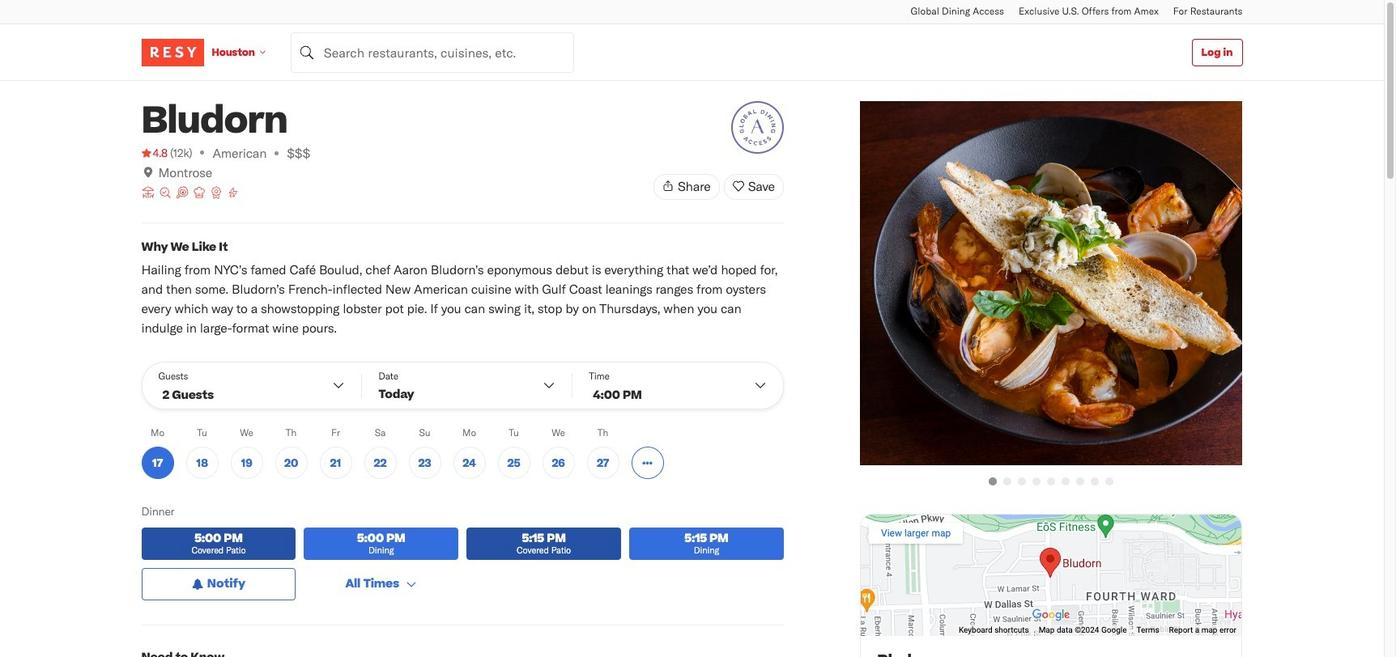 Task type: describe. For each thing, give the bounding box(es) containing it.
4.8 out of 5 stars image
[[141, 145, 168, 161]]



Task type: vqa. For each thing, say whether or not it's contained in the screenshot.
field
yes



Task type: locate. For each thing, give the bounding box(es) containing it.
None field
[[291, 32, 574, 73]]

Search restaurants, cuisines, etc. text field
[[291, 32, 574, 73]]



